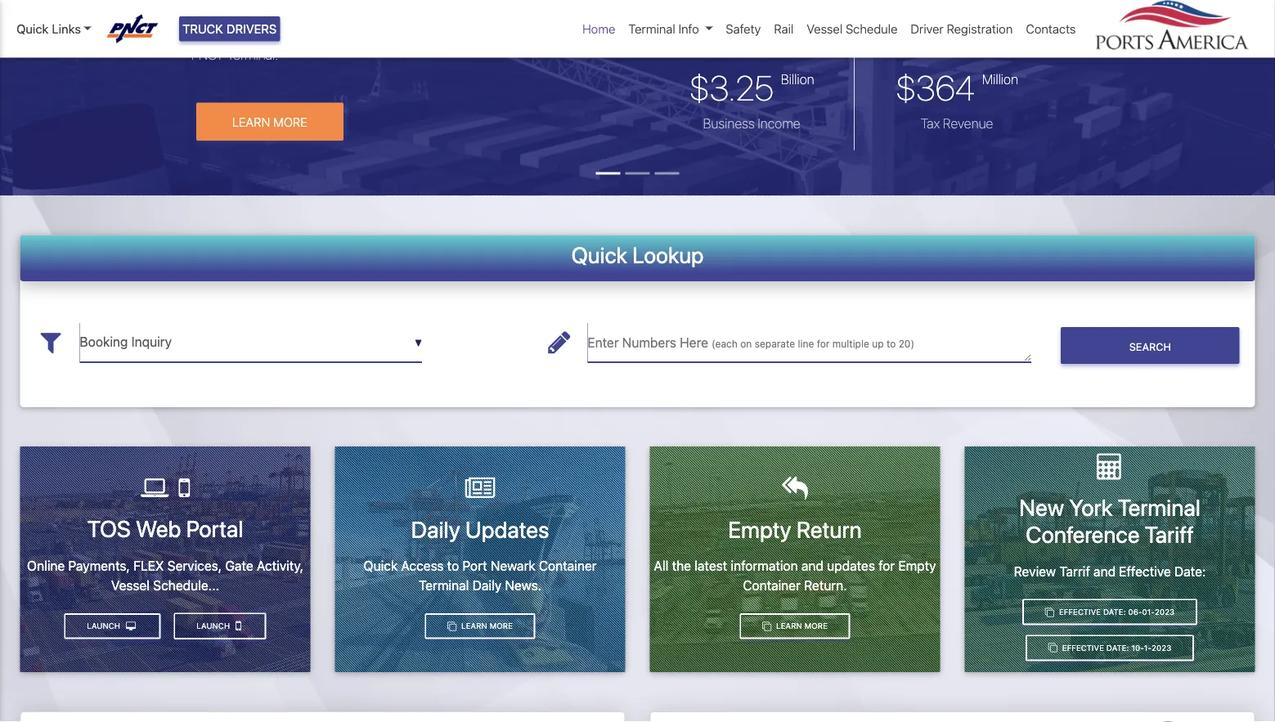 Task type: locate. For each thing, give the bounding box(es) containing it.
0 horizontal spatial learn more link
[[425, 614, 536, 640]]

0 vertical spatial income
[[963, 13, 1005, 29]]

effective date: 10-1-2023
[[1061, 644, 1172, 653]]

launch link down schedule...
[[174, 613, 266, 640]]

port
[[542, 6, 565, 22], [463, 558, 487, 574]]

schedule
[[846, 22, 898, 36]]

0 vertical spatial for
[[338, 6, 353, 22]]

1 horizontal spatial container
[[539, 558, 597, 574]]

clone image inside effective date: 10-1-2023 link
[[1049, 644, 1058, 653]]

jobs
[[782, 13, 806, 29]]

learn more link for updates
[[425, 614, 536, 640]]

1 vertical spatial 2023
[[1152, 644, 1172, 653]]

industrial
[[415, 26, 466, 42]]

lookup
[[633, 242, 704, 268]]

2 horizontal spatial learn
[[777, 622, 803, 631]]

2023
[[1156, 608, 1175, 617], [1152, 644, 1172, 653]]

1 horizontal spatial empty
[[899, 558, 937, 574]]

daily up access
[[411, 516, 461, 543]]

2 horizontal spatial more
[[805, 622, 828, 631]]

million down the registration
[[983, 71, 1019, 87]]

effective down tarrif
[[1060, 608, 1102, 617]]

to right access
[[447, 558, 459, 574]]

2 launch from the left
[[87, 622, 123, 631]]

launch
[[197, 621, 232, 631], [87, 622, 123, 631]]

0 vertical spatial port
[[542, 6, 565, 22]]

terminal left info
[[629, 22, 676, 36]]

tariff
[[1146, 521, 1195, 548]]

1 horizontal spatial launch
[[197, 621, 232, 631]]

1 vertical spatial quick
[[572, 242, 628, 268]]

date: left 10- at right bottom
[[1107, 644, 1130, 653]]

daily
[[411, 516, 461, 543], [473, 578, 502, 594]]

1 horizontal spatial learn
[[462, 622, 488, 631]]

tos
[[87, 516, 131, 543]]

0 vertical spatial daily
[[411, 516, 461, 543]]

2 horizontal spatial learn more
[[774, 622, 828, 631]]

terminal
[[629, 22, 676, 36], [1118, 494, 1201, 521], [419, 578, 469, 594]]

0 vertical spatial terminal.
[[250, 26, 302, 42]]

new
[[1020, 494, 1065, 521]]

online payments, flex services, gate activity, vessel schedule...
[[27, 558, 304, 593]]

terminal up tariff
[[1118, 494, 1201, 521]]

1 vertical spatial for
[[817, 338, 830, 350]]

1 horizontal spatial learn more link
[[740, 614, 851, 640]]

0 vertical spatial quick
[[16, 22, 49, 36]]

to right up
[[887, 338, 896, 350]]

container inside quick access to port newark container terminal daily news.
[[539, 558, 597, 574]]

income right the personal
[[963, 13, 1005, 29]]

tax revenue
[[921, 115, 994, 131]]

return
[[797, 516, 862, 543]]

0 vertical spatial terminal
[[629, 22, 676, 36]]

learn more link
[[425, 614, 536, 640], [740, 614, 851, 640]]

more for daily updates
[[490, 622, 513, 631]]

None text field
[[80, 323, 422, 363]]

1 vertical spatial container
[[539, 558, 597, 574]]

811
[[305, 26, 323, 42]]

date:
[[1175, 564, 1207, 580], [1104, 608, 1127, 617], [1107, 644, 1130, 653]]

0 horizontal spatial newark
[[491, 558, 536, 574]]

income for direct/indirect jobs
[[963, 13, 1005, 29]]

clone image inside effective date: 06-01-2023 link
[[1046, 608, 1055, 617]]

terminal info
[[629, 22, 700, 36]]

clone image down quick access to port newark container terminal daily news.
[[448, 622, 457, 631]]

1 horizontal spatial more
[[490, 622, 513, 631]]

learn more link down 'all the latest information and updates for empty container return.'
[[740, 614, 851, 640]]

home
[[583, 22, 616, 36]]

million right 811
[[326, 26, 361, 42]]

1 vertical spatial million
[[983, 71, 1019, 87]]

1 horizontal spatial quick
[[364, 558, 398, 574]]

0 horizontal spatial to
[[447, 558, 459, 574]]

1 vertical spatial empty
[[899, 558, 937, 574]]

drivers
[[227, 22, 277, 36]]

2 horizontal spatial for
[[879, 558, 895, 574]]

registration
[[947, 22, 1014, 36]]

empty up 'information'
[[729, 516, 792, 543]]

review
[[1015, 564, 1057, 580]]

0 horizontal spatial container
[[191, 26, 247, 42]]

clone image for new york terminal conference tariff
[[1046, 608, 1055, 617]]

2023 right the 06-
[[1156, 608, 1175, 617]]

1 horizontal spatial million
[[983, 71, 1019, 87]]

tarrif
[[1060, 564, 1091, 580]]

2 vertical spatial effective
[[1063, 644, 1105, 653]]

destinations
[[265, 6, 335, 22]]

vessel
[[807, 22, 843, 36], [111, 578, 150, 593]]

empty return
[[729, 516, 862, 543]]

quick links
[[16, 22, 81, 36]]

quick inside quick access to port newark container terminal daily news.
[[364, 558, 398, 574]]

for inside enter numbers here (each on separate line for multiple up to 20)
[[817, 338, 830, 350]]

date: for 1-
[[1107, 644, 1130, 653]]

terminal inside quick access to port newark container terminal daily news.
[[419, 578, 469, 594]]

1 vertical spatial daily
[[473, 578, 502, 594]]

2 learn more link from the left
[[740, 614, 851, 640]]

income down $3.25 billion
[[758, 115, 801, 131]]

contacts
[[1027, 22, 1077, 36]]

learn more for empty return
[[774, 622, 828, 631]]

1 learn more link from the left
[[425, 614, 536, 640]]

0 vertical spatial 2023
[[1156, 608, 1175, 617]]

the
[[672, 558, 692, 574]]

clone image left effective date: 10-1-2023 on the right bottom of the page
[[1049, 644, 1058, 653]]

learn
[[232, 114, 270, 129], [462, 622, 488, 631], [777, 622, 803, 631]]

1 horizontal spatial learn more
[[459, 622, 513, 631]]

0 horizontal spatial terminal
[[419, 578, 469, 594]]

activity,
[[257, 558, 304, 574]]

1 vertical spatial effective
[[1060, 608, 1102, 617]]

review tarrif and effective date:
[[1015, 564, 1207, 580]]

1 vertical spatial newark
[[491, 558, 536, 574]]

1 horizontal spatial newark
[[568, 6, 612, 22]]

newark inside "pnct's schedule of services opens a world of possibilities.                                 over 45 international destinations for shippers moving freight through port newark container terminal.                                 811 million sq.ft. of industrial space within 1.5 hrs of pnct terminal."
[[568, 6, 612, 22]]

1 horizontal spatial terminal
[[629, 22, 676, 36]]

1 horizontal spatial and
[[1094, 564, 1116, 580]]

sq.ft.
[[364, 26, 397, 42]]

vessel right jobs on the right of the page
[[807, 22, 843, 36]]

pnct's
[[191, 0, 233, 1]]

driver registration
[[911, 22, 1014, 36]]

tos web portal
[[87, 516, 243, 543]]

port down the 45
[[542, 6, 565, 22]]

2 vertical spatial terminal
[[419, 578, 469, 594]]

and
[[802, 558, 824, 574], [1094, 564, 1116, 580]]

container inside 'all the latest information and updates for empty container return.'
[[743, 578, 801, 594]]

0 horizontal spatial and
[[802, 558, 824, 574]]

information
[[731, 558, 799, 574]]

launch left desktop icon
[[87, 622, 123, 631]]

▼
[[415, 337, 422, 349]]

empty inside 'all the latest information and updates for empty container return.'
[[899, 558, 937, 574]]

2 horizontal spatial container
[[743, 578, 801, 594]]

return.
[[805, 578, 848, 594]]

for
[[338, 6, 353, 22], [817, 338, 830, 350], [879, 558, 895, 574]]

effective up 01-
[[1120, 564, 1172, 580]]

for right updates
[[879, 558, 895, 574]]

0 horizontal spatial port
[[463, 558, 487, 574]]

1 horizontal spatial for
[[817, 338, 830, 350]]

1 launch link from the left
[[174, 613, 266, 640]]

terminal. down destinations
[[250, 26, 302, 42]]

search
[[1130, 340, 1172, 353]]

and right tarrif
[[1094, 564, 1116, 580]]

0 horizontal spatial learn
[[232, 114, 270, 129]]

0 vertical spatial container
[[191, 26, 247, 42]]

through
[[494, 6, 539, 22]]

date: down tariff
[[1175, 564, 1207, 580]]

clone image down 'all the latest information and updates for empty container return.'
[[763, 622, 772, 631]]

learn more link for return
[[740, 614, 851, 640]]

0 horizontal spatial daily
[[411, 516, 461, 543]]

container up news.
[[539, 558, 597, 574]]

0 horizontal spatial launch
[[87, 622, 123, 631]]

updates
[[828, 558, 876, 574]]

0 vertical spatial effective
[[1120, 564, 1172, 580]]

world
[[405, 0, 437, 1]]

1 horizontal spatial vessel
[[807, 22, 843, 36]]

1 vertical spatial vessel
[[111, 578, 150, 593]]

1 horizontal spatial port
[[542, 6, 565, 22]]

here
[[680, 335, 709, 351]]

learn more inside button
[[232, 114, 308, 129]]

2 vertical spatial quick
[[364, 558, 398, 574]]

newark up home
[[568, 6, 612, 22]]

$364 million
[[896, 67, 1019, 108]]

1 vertical spatial date:
[[1104, 608, 1127, 617]]

1 vertical spatial to
[[447, 558, 459, 574]]

learn more button
[[196, 103, 344, 141]]

0 horizontal spatial income
[[758, 115, 801, 131]]

direct/indirect
[[698, 13, 779, 29]]

for inside 'all the latest information and updates for empty container return.'
[[879, 558, 895, 574]]

safety link
[[720, 13, 768, 45]]

0 horizontal spatial more
[[273, 114, 308, 129]]

1 launch from the left
[[197, 621, 232, 631]]

info
[[679, 22, 700, 36]]

1 horizontal spatial launch link
[[174, 613, 266, 640]]

0 vertical spatial empty
[[729, 516, 792, 543]]

newark
[[568, 6, 612, 22], [491, 558, 536, 574]]

2023 right 10- at right bottom
[[1152, 644, 1172, 653]]

income for $3.25
[[758, 115, 801, 131]]

0 horizontal spatial empty
[[729, 516, 792, 543]]

effective down effective date: 06-01-2023 link
[[1063, 644, 1105, 653]]

2 horizontal spatial quick
[[572, 242, 628, 268]]

0 vertical spatial vessel
[[807, 22, 843, 36]]

1 vertical spatial terminal
[[1118, 494, 1201, 521]]

0 horizontal spatial learn more
[[232, 114, 308, 129]]

clone image for empty return
[[763, 622, 772, 631]]

date: left the 06-
[[1104, 608, 1127, 617]]

and up return.
[[802, 558, 824, 574]]

None text field
[[588, 323, 1032, 363]]

20)
[[899, 338, 915, 350]]

search button
[[1062, 328, 1240, 364]]

0 horizontal spatial for
[[338, 6, 353, 22]]

schedule...
[[153, 578, 219, 593]]

0 horizontal spatial million
[[326, 26, 361, 42]]

on
[[741, 338, 752, 350]]

1 horizontal spatial income
[[963, 13, 1005, 29]]

0 vertical spatial to
[[887, 338, 896, 350]]

terminal. down 'drivers'
[[227, 47, 278, 62]]

daily left news.
[[473, 578, 502, 594]]

effective date: 06-01-2023 link
[[1023, 600, 1198, 626]]

0 horizontal spatial launch link
[[64, 614, 161, 640]]

0 vertical spatial million
[[326, 26, 361, 42]]

2023 for 01-
[[1156, 608, 1175, 617]]

of up destinations
[[292, 0, 303, 1]]

welcome to port newmark container terminal image
[[0, 0, 1276, 288]]

launch link down payments, at the bottom
[[64, 614, 161, 640]]

clone image down the review
[[1046, 608, 1055, 617]]

1 vertical spatial income
[[758, 115, 801, 131]]

0 horizontal spatial quick
[[16, 22, 49, 36]]

vessel down flex
[[111, 578, 150, 593]]

quick left links
[[16, 22, 49, 36]]

launch left mobile "icon"
[[197, 621, 232, 631]]

06-
[[1129, 608, 1143, 617]]

quick left access
[[364, 558, 398, 574]]

terminal.
[[250, 26, 302, 42], [227, 47, 278, 62]]

launch for mobile "icon"
[[197, 621, 232, 631]]

0 vertical spatial newark
[[568, 6, 612, 22]]

empty right updates
[[899, 558, 937, 574]]

0 horizontal spatial vessel
[[111, 578, 150, 593]]

(each
[[712, 338, 738, 350]]

for down services
[[338, 6, 353, 22]]

2 vertical spatial container
[[743, 578, 801, 594]]

2 horizontal spatial terminal
[[1118, 494, 1201, 521]]

truck drivers
[[183, 22, 277, 36]]

container down international
[[191, 26, 247, 42]]

rail link
[[768, 13, 801, 45]]

million
[[326, 26, 361, 42], [983, 71, 1019, 87]]

newark up news.
[[491, 558, 536, 574]]

enter
[[588, 335, 619, 351]]

effective
[[1120, 564, 1172, 580], [1060, 608, 1102, 617], [1063, 644, 1105, 653]]

2 launch link from the left
[[64, 614, 161, 640]]

port down daily updates
[[463, 558, 487, 574]]

for inside "pnct's schedule of services opens a world of possibilities.                                 over 45 international destinations for shippers moving freight through port newark container terminal.                                 811 million sq.ft. of industrial space within 1.5 hrs of pnct terminal."
[[338, 6, 353, 22]]

terminal down access
[[419, 578, 469, 594]]

learn more link down quick access to port newark container terminal daily news.
[[425, 614, 536, 640]]

empty
[[729, 516, 792, 543], [899, 558, 937, 574]]

quick left lookup
[[572, 242, 628, 268]]

2 vertical spatial date:
[[1107, 644, 1130, 653]]

1 vertical spatial port
[[463, 558, 487, 574]]

learn inside button
[[232, 114, 270, 129]]

opens
[[357, 0, 393, 1]]

clone image
[[1046, 608, 1055, 617], [448, 622, 457, 631], [763, 622, 772, 631], [1049, 644, 1058, 653]]

terminal info link
[[622, 13, 720, 45]]

2 vertical spatial for
[[879, 558, 895, 574]]

shippers
[[356, 6, 406, 22]]

1 horizontal spatial to
[[887, 338, 896, 350]]

for right line
[[817, 338, 830, 350]]

container down 'information'
[[743, 578, 801, 594]]

1 horizontal spatial daily
[[473, 578, 502, 594]]

rail
[[775, 22, 794, 36]]

quick links link
[[16, 20, 91, 38]]

of right hrs
[[584, 26, 596, 42]]



Task type: describe. For each thing, give the bounding box(es) containing it.
$364
[[896, 67, 976, 108]]

quick for quick lookup
[[572, 242, 628, 268]]

york
[[1070, 494, 1113, 521]]

links
[[52, 22, 81, 36]]

new york terminal conference tariff
[[1020, 494, 1201, 548]]

effective date: 10-1-2023 link
[[1026, 636, 1195, 662]]

pnct's schedule of services opens a world of possibilities.                                 over 45 international destinations for shippers moving freight through port newark container terminal.                                 811 million sq.ft. of industrial space within 1.5 hrs of pnct terminal.
[[191, 0, 612, 62]]

conference
[[1026, 521, 1141, 548]]

more inside button
[[273, 114, 308, 129]]

line
[[798, 338, 815, 350]]

within
[[507, 26, 541, 42]]

quick for quick access to port newark container terminal daily news.
[[364, 558, 398, 574]]

business income
[[704, 115, 801, 131]]

driver
[[911, 22, 944, 36]]

billion
[[782, 71, 815, 87]]

10-
[[1132, 644, 1145, 653]]

container inside "pnct's schedule of services opens a world of possibilities.                                 over 45 international destinations for shippers moving freight through port newark container terminal.                                 811 million sq.ft. of industrial space within 1.5 hrs of pnct terminal."
[[191, 26, 247, 42]]

personal income
[[910, 13, 1005, 29]]

all the latest information and updates for empty container return.
[[654, 558, 937, 594]]

quick for quick links
[[16, 22, 49, 36]]

tax
[[921, 115, 941, 131]]

vessel schedule link
[[801, 13, 905, 45]]

desktop image
[[126, 622, 136, 631]]

gate
[[225, 558, 254, 574]]

web
[[136, 516, 181, 543]]

online
[[27, 558, 65, 574]]

over
[[526, 0, 554, 1]]

contacts link
[[1020, 13, 1083, 45]]

vessel schedule
[[807, 22, 898, 36]]

mobile image
[[236, 620, 241, 633]]

2023 for 1-
[[1152, 644, 1172, 653]]

of up the moving at the top left of page
[[440, 0, 451, 1]]

$3.25 billion
[[690, 67, 815, 108]]

truck drivers link
[[179, 16, 280, 41]]

more for empty return
[[805, 622, 828, 631]]

safety
[[726, 22, 761, 36]]

1-
[[1145, 644, 1152, 653]]

separate
[[755, 338, 796, 350]]

international
[[191, 6, 262, 22]]

port inside quick access to port newark container terminal daily news.
[[463, 558, 487, 574]]

vessel inside online payments, flex services, gate activity, vessel schedule...
[[111, 578, 150, 593]]

revenue
[[944, 115, 994, 131]]

access
[[401, 558, 444, 574]]

to inside enter numbers here (each on separate line for multiple up to 20)
[[887, 338, 896, 350]]

and inside 'all the latest information and updates for empty container return.'
[[802, 558, 824, 574]]

enter numbers here (each on separate line for multiple up to 20)
[[588, 335, 915, 351]]

0 vertical spatial date:
[[1175, 564, 1207, 580]]

port inside "pnct's schedule of services opens a world of possibilities.                                 over 45 international destinations for shippers moving freight through port newark container terminal.                                 811 million sq.ft. of industrial space within 1.5 hrs of pnct terminal."
[[542, 6, 565, 22]]

learn for empty return
[[777, 622, 803, 631]]

freight
[[453, 6, 491, 22]]

multiple
[[833, 338, 870, 350]]

1.5
[[544, 26, 559, 42]]

quick lookup
[[572, 242, 704, 268]]

1 vertical spatial terminal.
[[227, 47, 278, 62]]

direct/indirect jobs
[[698, 13, 806, 29]]

45
[[556, 0, 572, 1]]

learn for daily updates
[[462, 622, 488, 631]]

possibilities.
[[454, 0, 523, 1]]

hrs
[[562, 26, 581, 42]]

latest
[[695, 558, 728, 574]]

moving
[[409, 6, 451, 22]]

newark inside quick access to port newark container terminal daily news.
[[491, 558, 536, 574]]

clone image for daily updates
[[448, 622, 457, 631]]

business
[[704, 115, 755, 131]]

daily inside quick access to port newark container terminal daily news.
[[473, 578, 502, 594]]

personal
[[910, 13, 959, 29]]

$3.25
[[690, 67, 774, 108]]

01-
[[1143, 608, 1156, 617]]

services,
[[167, 558, 222, 574]]

flex
[[133, 558, 164, 574]]

updates
[[466, 516, 549, 543]]

all
[[654, 558, 669, 574]]

quick access to port newark container terminal daily news.
[[364, 558, 597, 594]]

payments,
[[68, 558, 130, 574]]

to inside quick access to port newark container terminal daily news.
[[447, 558, 459, 574]]

portal
[[186, 516, 243, 543]]

learn more for daily updates
[[459, 622, 513, 631]]

effective for effective date: 10-1-2023
[[1063, 644, 1105, 653]]

million inside the '$364 million'
[[983, 71, 1019, 87]]

driver registration link
[[905, 13, 1020, 45]]

numbers
[[623, 335, 677, 351]]

million inside "pnct's schedule of services opens a world of possibilities.                                 over 45 international destinations for shippers moving freight through port newark container terminal.                                 811 million sq.ft. of industrial space within 1.5 hrs of pnct terminal."
[[326, 26, 361, 42]]

news.
[[505, 578, 542, 594]]

services
[[306, 0, 354, 1]]

pnct
[[191, 47, 224, 62]]

effective for effective date: 06-01-2023
[[1060, 608, 1102, 617]]

truck
[[183, 22, 223, 36]]

terminal inside terminal info link
[[629, 22, 676, 36]]

date: for 01-
[[1104, 608, 1127, 617]]

terminal inside new york terminal conference tariff
[[1118, 494, 1201, 521]]

launch for desktop icon
[[87, 622, 123, 631]]

of right sq.ft.
[[400, 26, 412, 42]]

space
[[469, 26, 504, 42]]



Task type: vqa. For each thing, say whether or not it's contained in the screenshot.
Return.
yes



